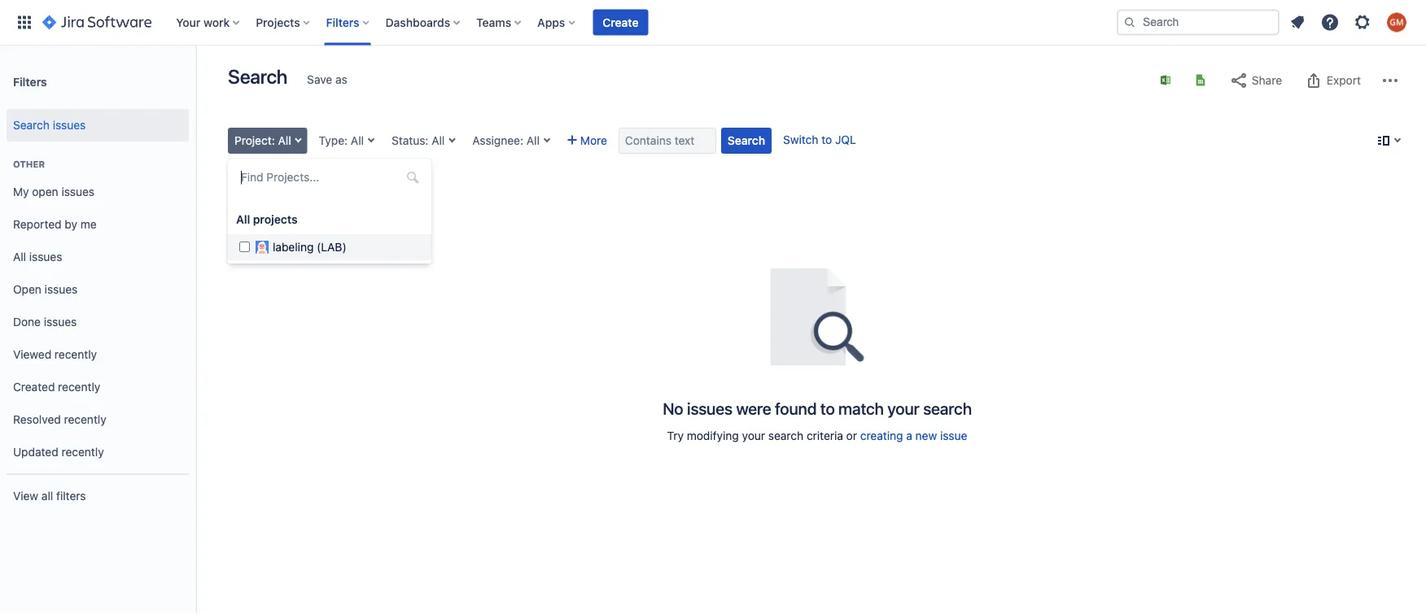 Task type: locate. For each thing, give the bounding box(es) containing it.
open in microsoft excel image
[[1160, 74, 1173, 87]]

search issues group
[[7, 104, 189, 147]]

all issues
[[13, 251, 62, 264]]

try
[[667, 430, 684, 443]]

my open issues
[[13, 185, 95, 199]]

open
[[32, 185, 58, 199]]

type:
[[319, 134, 348, 147]]

0 horizontal spatial search
[[769, 430, 804, 443]]

status:
[[392, 134, 429, 147]]

labeling (lab)
[[273, 241, 347, 254]]

all right the assignee:
[[527, 134, 540, 147]]

filters inside filters dropdown button
[[326, 15, 360, 29]]

appswitcher icon image
[[15, 13, 34, 32]]

apps
[[538, 15, 565, 29]]

your up a
[[888, 399, 920, 418]]

to up criteria
[[821, 399, 835, 418]]

to left jql
[[822, 133, 832, 147]]

issues for done issues
[[44, 316, 77, 329]]

dashboards button
[[381, 9, 467, 35]]

all up open
[[13, 251, 26, 264]]

projects
[[256, 15, 300, 29]]

view all filters link
[[7, 481, 189, 513]]

search issues link
[[7, 109, 189, 142]]

your down were
[[742, 430, 766, 443]]

1 vertical spatial filters
[[13, 75, 47, 88]]

recently
[[55, 348, 97, 362], [58, 381, 100, 394], [64, 413, 106, 427], [61, 446, 104, 459]]

other group
[[7, 142, 189, 474]]

done
[[13, 316, 41, 329]]

reported by me
[[13, 218, 97, 231]]

search button
[[722, 128, 772, 154]]

try modifying your search criteria or creating a new issue
[[667, 430, 968, 443]]

a
[[907, 430, 913, 443]]

your
[[888, 399, 920, 418], [742, 430, 766, 443]]

share link
[[1222, 68, 1291, 94]]

banner
[[0, 0, 1427, 46]]

all
[[278, 134, 291, 147], [351, 134, 364, 147], [432, 134, 445, 147], [527, 134, 540, 147], [236, 213, 250, 226], [13, 251, 26, 264]]

1 vertical spatial to
[[821, 399, 835, 418]]

modifying
[[687, 430, 739, 443]]

match
[[839, 399, 884, 418]]

view
[[13, 490, 38, 503]]

reported
[[13, 218, 62, 231]]

all right type:
[[351, 134, 364, 147]]

project:
[[235, 134, 275, 147]]

updated
[[13, 446, 58, 459]]

projects button
[[251, 9, 317, 35]]

save as button
[[299, 67, 356, 93]]

updated recently link
[[7, 437, 189, 469]]

recently down the resolved recently link
[[61, 446, 104, 459]]

done issues link
[[7, 306, 189, 339]]

2 vertical spatial search
[[728, 134, 766, 147]]

0 horizontal spatial your
[[742, 430, 766, 443]]

recently down viewed recently link
[[58, 381, 100, 394]]

1 vertical spatial search
[[13, 119, 50, 132]]

all projects element
[[228, 235, 432, 261]]

other
[[13, 159, 45, 170]]

None checkbox
[[239, 242, 250, 252]]

search inside group
[[13, 119, 50, 132]]

search down projects
[[228, 65, 288, 88]]

creating
[[861, 430, 904, 443]]

0 vertical spatial filters
[[326, 15, 360, 29]]

export
[[1327, 74, 1362, 87]]

new
[[916, 430, 938, 443]]

my
[[13, 185, 29, 199]]

(lab)
[[317, 241, 347, 254]]

recently down created recently link
[[64, 413, 106, 427]]

by
[[65, 218, 77, 231]]

0 vertical spatial your
[[888, 399, 920, 418]]

filters up search issues
[[13, 75, 47, 88]]

created
[[13, 381, 55, 394]]

open
[[13, 283, 41, 297]]

recently for updated recently
[[61, 446, 104, 459]]

sidebar navigation image
[[178, 65, 213, 98]]

1 horizontal spatial filters
[[326, 15, 360, 29]]

export button
[[1297, 68, 1370, 94]]

issues for open issues
[[45, 283, 78, 297]]

jira software image
[[42, 13, 152, 32], [42, 13, 152, 32]]

all projects
[[236, 213, 298, 226]]

issues inside 'link'
[[44, 316, 77, 329]]

issues for no issues were found to match your search
[[687, 399, 733, 418]]

open issues link
[[7, 274, 189, 306]]

search down found
[[769, 430, 804, 443]]

1 vertical spatial search
[[769, 430, 804, 443]]

filters up the as
[[326, 15, 360, 29]]

open issues
[[13, 283, 78, 297]]

assignee: all
[[473, 134, 540, 147]]

recently up 'created recently'
[[55, 348, 97, 362]]

search left switch on the top of page
[[728, 134, 766, 147]]

issues inside group
[[53, 119, 86, 132]]

status: all
[[392, 134, 445, 147]]

1 horizontal spatial your
[[888, 399, 920, 418]]

search
[[228, 65, 288, 88], [13, 119, 50, 132], [728, 134, 766, 147]]

search inside button
[[728, 134, 766, 147]]

or
[[847, 430, 858, 443]]

work
[[204, 15, 230, 29]]

search up other
[[13, 119, 50, 132]]

to
[[822, 133, 832, 147], [821, 399, 835, 418]]

Search field
[[1117, 9, 1280, 35]]

projects
[[253, 213, 298, 226]]

2 horizontal spatial search
[[728, 134, 766, 147]]

0 vertical spatial to
[[822, 133, 832, 147]]

switch to jql
[[784, 133, 857, 147]]

all right project:
[[278, 134, 291, 147]]

0 vertical spatial search
[[228, 65, 288, 88]]

created recently
[[13, 381, 100, 394]]

dashboards
[[386, 15, 450, 29]]

remove criteria image
[[410, 160, 423, 173]]

view all filters
[[13, 490, 86, 503]]

filters
[[326, 15, 360, 29], [13, 75, 47, 88]]

resolved recently
[[13, 413, 106, 427]]

labeling
[[273, 241, 314, 254]]

0 horizontal spatial filters
[[13, 75, 47, 88]]

all right status: on the top
[[432, 134, 445, 147]]

all for type: all
[[351, 134, 364, 147]]

recently for created recently
[[58, 381, 100, 394]]

project: all
[[235, 134, 291, 147]]

0 horizontal spatial search
[[13, 119, 50, 132]]

primary element
[[10, 0, 1117, 45]]

search up issue
[[924, 399, 972, 418]]

recently for resolved recently
[[64, 413, 106, 427]]

create
[[603, 15, 639, 29]]

search
[[924, 399, 972, 418], [769, 430, 804, 443]]

Search issues using keywords text field
[[619, 128, 717, 154]]

1 horizontal spatial search
[[924, 399, 972, 418]]



Task type: describe. For each thing, give the bounding box(es) containing it.
creating a new issue link
[[861, 430, 968, 443]]

create button
[[593, 9, 649, 35]]

open in google sheets image
[[1195, 74, 1208, 87]]

search for search button
[[728, 134, 766, 147]]

notifications image
[[1288, 13, 1308, 32]]

more button
[[561, 128, 614, 154]]

updated recently
[[13, 446, 104, 459]]

your
[[176, 15, 201, 29]]

issues for all issues
[[29, 251, 62, 264]]

teams button
[[472, 9, 528, 35]]

my open issues link
[[7, 176, 189, 208]]

0 vertical spatial search
[[924, 399, 972, 418]]

recently for viewed recently
[[55, 348, 97, 362]]

save
[[307, 73, 333, 86]]

1 horizontal spatial search
[[228, 65, 288, 88]]

your profile and settings image
[[1388, 13, 1407, 32]]

all for project: all
[[278, 134, 291, 147]]

all for assignee: all
[[527, 134, 540, 147]]

all for status: all
[[432, 134, 445, 147]]

created recently link
[[7, 371, 189, 404]]

help image
[[1321, 13, 1341, 32]]

1 vertical spatial your
[[742, 430, 766, 443]]

type: all
[[319, 134, 364, 147]]

all left projects
[[236, 213, 250, 226]]

switch
[[784, 133, 819, 147]]

viewed recently link
[[7, 339, 189, 371]]

resolved recently link
[[7, 404, 189, 437]]

more
[[581, 134, 608, 147]]

as
[[336, 73, 348, 86]]

viewed recently
[[13, 348, 97, 362]]

banner containing your work
[[0, 0, 1427, 46]]

default image
[[406, 171, 419, 184]]

settings image
[[1354, 13, 1373, 32]]

reported by me link
[[7, 208, 189, 241]]

criteria
[[807, 430, 844, 443]]

all
[[41, 490, 53, 503]]

resolved
[[13, 413, 61, 427]]

viewed
[[13, 348, 51, 362]]

issue
[[941, 430, 968, 443]]

me
[[80, 218, 97, 231]]

issues for search issues
[[53, 119, 86, 132]]

found
[[775, 399, 817, 418]]

done issues
[[13, 316, 77, 329]]

no issues were found to match your search
[[663, 399, 972, 418]]

save as
[[307, 73, 348, 86]]

no
[[663, 399, 684, 418]]

filters
[[56, 490, 86, 503]]

your work button
[[171, 9, 246, 35]]

none checkbox inside "all projects" element
[[239, 242, 250, 252]]

search for search issues
[[13, 119, 50, 132]]

filters button
[[321, 9, 376, 35]]

switch to jql link
[[784, 133, 857, 147]]

all inside other group
[[13, 251, 26, 264]]

Find Projects... field
[[236, 166, 423, 189]]

share
[[1252, 74, 1283, 87]]

search issues
[[13, 119, 86, 132]]

all issues link
[[7, 241, 189, 274]]

search image
[[1124, 16, 1137, 29]]

your work
[[176, 15, 230, 29]]

assignee:
[[473, 134, 524, 147]]

teams
[[477, 15, 512, 29]]

apps button
[[533, 9, 582, 35]]

were
[[737, 399, 772, 418]]

jql
[[836, 133, 857, 147]]



Task type: vqa. For each thing, say whether or not it's contained in the screenshot.
"banner"
yes



